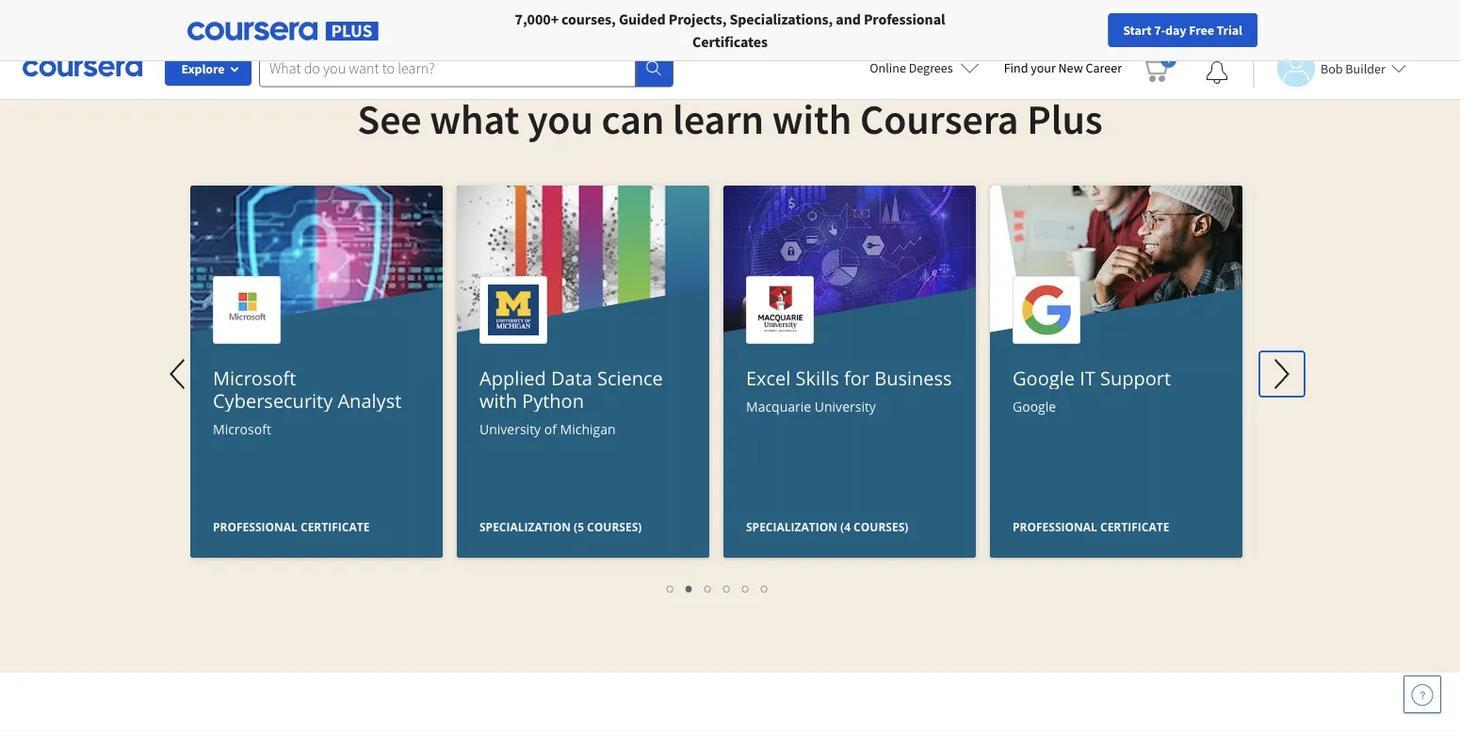 Task type: locate. For each thing, give the bounding box(es) containing it.
for
[[844, 365, 870, 391]]

2 google from the top
[[1013, 397, 1056, 415]]

coursera
[[860, 92, 1019, 145]]

1 button
[[661, 577, 680, 598]]

see
[[357, 92, 422, 145]]

career
[[1086, 59, 1122, 76]]

bob builder button
[[1253, 49, 1407, 87]]

1 vertical spatial university
[[480, 420, 541, 438]]

2 horizontal spatial professional
[[1013, 519, 1098, 534]]

free
[[1189, 22, 1214, 39]]

microsoft down cybersecurity
[[213, 420, 271, 438]]

4 button
[[718, 577, 737, 598]]

1 specialization from the left
[[480, 519, 571, 534]]

what
[[430, 92, 519, 145]]

microsoft cybersecurity analyst. microsoft. professional certificate element
[[190, 186, 443, 704]]

professional for google it support
[[1013, 519, 1098, 534]]

new
[[1059, 59, 1083, 76]]

universities
[[302, 9, 376, 28]]

and
[[836, 9, 861, 28]]

specialization for python
[[480, 519, 571, 534]]

0 horizontal spatial professional certificate
[[213, 519, 370, 534]]

0 horizontal spatial courses)
[[587, 519, 642, 534]]

1 professional certificate from the left
[[213, 519, 370, 534]]

you
[[528, 92, 593, 145]]

support
[[1100, 365, 1171, 391]]

university for with
[[480, 420, 541, 438]]

2 button
[[680, 577, 699, 598]]

1 horizontal spatial courses)
[[854, 519, 909, 534]]

0 horizontal spatial professional
[[213, 519, 298, 534]]

next slide image
[[1260, 351, 1305, 397]]

0 vertical spatial microsoft
[[213, 365, 296, 391]]

(4
[[841, 519, 851, 534]]

5
[[742, 579, 750, 596]]

1
[[667, 579, 675, 596]]

businesses
[[176, 9, 249, 28]]

specializations,
[[730, 9, 833, 28]]

2 microsoft from the top
[[213, 420, 271, 438]]

coursera image
[[23, 53, 142, 83]]

1 vertical spatial with
[[480, 387, 517, 413]]

help center image
[[1411, 683, 1434, 706]]

0 horizontal spatial university
[[480, 420, 541, 438]]

professional
[[864, 9, 945, 28], [213, 519, 298, 534], [1013, 519, 1098, 534]]

businesses link
[[148, 0, 256, 38]]

science
[[597, 365, 663, 391]]

courses,
[[562, 9, 616, 28]]

0 vertical spatial university
[[815, 397, 876, 415]]

google
[[1013, 365, 1075, 391], [1013, 397, 1056, 415]]

professional for microsoft cybersecurity analyst
[[213, 519, 298, 534]]

specialization left (4 at the right bottom of page
[[746, 519, 838, 534]]

list
[[200, 577, 1236, 598]]

with inside applied data science with python university of michigan
[[480, 387, 517, 413]]

1 certificate from the left
[[301, 519, 370, 534]]

specialization (5 courses)
[[480, 519, 642, 534]]

1 courses) from the left
[[587, 519, 642, 534]]

for universities
[[279, 9, 376, 28]]

professional certificate for cybersecurity
[[213, 519, 370, 534]]

6
[[761, 579, 769, 596]]

cybersecurity
[[213, 387, 333, 413]]

show notifications image
[[1206, 61, 1229, 84]]

courses) right (4 at the right bottom of page
[[854, 519, 909, 534]]

trial
[[1217, 22, 1243, 39]]

applied
[[480, 365, 546, 391]]

0 horizontal spatial certificate
[[301, 519, 370, 534]]

with left python
[[480, 387, 517, 413]]

university left of
[[480, 420, 541, 438]]

university
[[815, 397, 876, 415], [480, 420, 541, 438]]

0 vertical spatial with
[[772, 92, 852, 145]]

3
[[705, 579, 712, 596]]

0 horizontal spatial with
[[480, 387, 517, 413]]

courses) for macquarie
[[854, 519, 909, 534]]

2 professional certificate from the left
[[1013, 519, 1170, 534]]

professional inside "google it support. google. professional certificate" element
[[1013, 519, 1098, 534]]

with
[[772, 92, 852, 145], [480, 387, 517, 413]]

professional certificate
[[213, 519, 370, 534], [1013, 519, 1170, 534]]

5 button
[[737, 577, 756, 598]]

coursera plus image
[[188, 22, 379, 41]]

2 courses) from the left
[[854, 519, 909, 534]]

data
[[551, 365, 593, 391]]

list containing 1
[[200, 577, 1236, 598]]

bob
[[1321, 60, 1343, 77]]

2 certificate from the left
[[1100, 519, 1170, 534]]

banner navigation
[[15, 0, 530, 38]]

governments link
[[399, 0, 523, 38]]

professional inside "microsoft cybersecurity analyst. microsoft. professional certificate" element
[[213, 519, 298, 534]]

2 specialization from the left
[[746, 519, 838, 534]]

1 vertical spatial google
[[1013, 397, 1056, 415]]

find your new career link
[[995, 57, 1132, 80]]

specialization
[[480, 519, 571, 534], [746, 519, 838, 534]]

1 vertical spatial microsoft
[[213, 420, 271, 438]]

1 horizontal spatial professional
[[864, 9, 945, 28]]

with right learn on the top
[[772, 92, 852, 145]]

day
[[1166, 22, 1187, 39]]

0 vertical spatial google
[[1013, 365, 1075, 391]]

macquarie
[[746, 397, 811, 415]]

None search field
[[259, 49, 674, 87]]

1 horizontal spatial university
[[815, 397, 876, 415]]

courses) right (5
[[587, 519, 642, 534]]

7-
[[1154, 22, 1166, 39]]

0 horizontal spatial specialization
[[480, 519, 571, 534]]

degrees
[[909, 59, 953, 76]]

certificate
[[301, 519, 370, 534], [1100, 519, 1170, 534]]

courses)
[[587, 519, 642, 534], [854, 519, 909, 534]]

for
[[279, 9, 299, 28]]

university inside the excel skills for business macquarie university
[[815, 397, 876, 415]]

start 7-day free trial
[[1123, 22, 1243, 39]]

microsoft right previous slide image
[[213, 365, 296, 391]]

find your new career
[[1004, 59, 1122, 76]]

python
[[522, 387, 584, 413]]

1 horizontal spatial certificate
[[1100, 519, 1170, 534]]

1 horizontal spatial specialization
[[746, 519, 838, 534]]

7,000+
[[515, 9, 559, 28]]

3 button
[[699, 577, 718, 598]]

university down for
[[815, 397, 876, 415]]

microsoft
[[213, 365, 296, 391], [213, 420, 271, 438]]

1 horizontal spatial professional certificate
[[1013, 519, 1170, 534]]

university inside applied data science with python university of michigan
[[480, 420, 541, 438]]

specialization left (5
[[480, 519, 571, 534]]

1 google from the top
[[1013, 365, 1075, 391]]



Task type: vqa. For each thing, say whether or not it's contained in the screenshot.
MODULES in the left top of the page
no



Task type: describe. For each thing, give the bounding box(es) containing it.
plus
[[1027, 92, 1103, 145]]

explore button
[[165, 52, 252, 86]]

applied data science with python university of michigan
[[480, 365, 663, 438]]

certificate for support
[[1100, 519, 1170, 534]]

google it support. google. professional certificate element
[[990, 186, 1243, 704]]

skills
[[796, 365, 839, 391]]

it
[[1080, 365, 1096, 391]]

builder
[[1346, 60, 1386, 77]]

professional certificate for it
[[1013, 519, 1170, 534]]

online degrees button
[[855, 47, 995, 89]]

find
[[1004, 59, 1028, 76]]

(5
[[574, 519, 584, 534]]

business
[[875, 365, 952, 391]]

1 microsoft from the top
[[213, 365, 296, 391]]

start
[[1123, 22, 1152, 39]]

1 horizontal spatial with
[[772, 92, 852, 145]]

excel skills for business. macquarie university. specialization (4 courses) element
[[724, 186, 976, 704]]

michigan
[[560, 420, 616, 438]]

analyst
[[338, 387, 402, 413]]

see what you can learn with coursera plus
[[357, 92, 1103, 145]]

start 7-day free trial button
[[1108, 13, 1258, 47]]

google it support google
[[1013, 365, 1171, 415]]

2
[[686, 579, 693, 596]]

4
[[724, 579, 731, 596]]

What do you want to learn? text field
[[259, 49, 636, 87]]

microsoft cybersecurity analyst microsoft
[[213, 365, 402, 438]]

7,000+ courses, guided projects, specializations, and professional certificates
[[515, 9, 945, 51]]

learn
[[673, 92, 764, 145]]

guided
[[619, 9, 666, 28]]

excel skills for business macquarie university
[[746, 365, 952, 415]]

excel
[[746, 365, 791, 391]]

professional inside 7,000+ courses, guided projects, specializations, and professional certificates
[[864, 9, 945, 28]]

bob builder
[[1321, 60, 1386, 77]]

shopping cart: 1 item image
[[1141, 52, 1177, 82]]

can
[[602, 92, 665, 145]]

previous slide image
[[156, 351, 202, 397]]

projects,
[[669, 9, 727, 28]]

governments
[[427, 9, 515, 28]]

certificates
[[693, 32, 768, 51]]

of
[[544, 420, 557, 438]]

online
[[870, 59, 906, 76]]

certificate for analyst
[[301, 519, 370, 534]]

online degrees
[[870, 59, 953, 76]]

6 button
[[756, 577, 774, 598]]

applied data science with python. university of michigan. specialization (5 courses) element
[[457, 186, 709, 704]]

courses) for python
[[587, 519, 642, 534]]

your
[[1031, 59, 1056, 76]]

explore
[[181, 60, 225, 77]]

university for business
[[815, 397, 876, 415]]

specialization for macquarie
[[746, 519, 838, 534]]

specialization (4 courses)
[[746, 519, 909, 534]]



